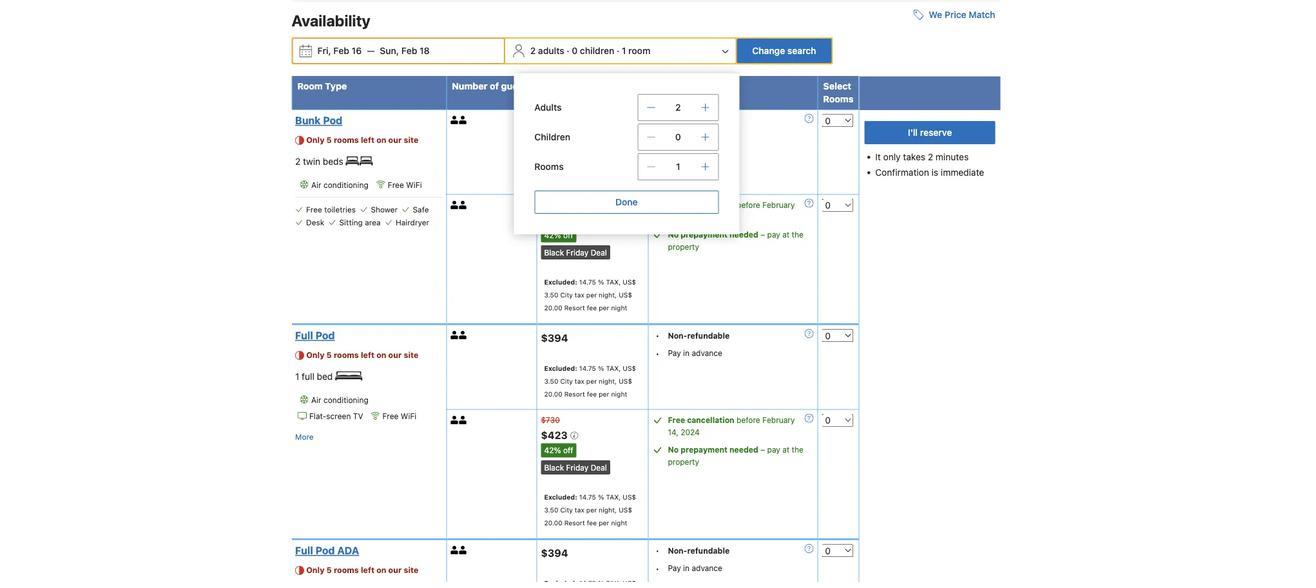 Task type: locate. For each thing, give the bounding box(es) containing it.
– pay at the property for $365
[[668, 231, 804, 252]]

2 no from the top
[[668, 446, 679, 455]]

black down $365
[[545, 249, 564, 258]]

14, for $365
[[668, 213, 679, 222]]

non- for full pod ada
[[668, 547, 688, 556]]

only down full pod ada
[[306, 566, 325, 575]]

2 prepayment from the top
[[681, 446, 728, 455]]

1 vertical spatial prepayment
[[681, 446, 728, 455]]

excluded: up $730
[[545, 365, 578, 373]]

1 vertical spatial on
[[377, 351, 387, 360]]

change search button
[[737, 39, 832, 63]]

1 vertical spatial left
[[361, 351, 375, 360]]

non-refundable for full pod ada
[[668, 547, 730, 556]]

3 in from the top
[[684, 565, 690, 574]]

0 vertical spatial –
[[761, 231, 766, 240]]

tax,
[[606, 150, 621, 157], [606, 279, 621, 287], [606, 365, 621, 373], [606, 494, 621, 502]]

2 vertical spatial non-refundable
[[668, 547, 730, 556]]

left
[[361, 135, 375, 145], [361, 351, 375, 360], [361, 566, 375, 575]]

deal for $365
[[591, 249, 607, 258]]

off down $365
[[563, 232, 574, 241]]

1 our from the top
[[389, 135, 402, 145]]

more details on meals and payment options image for bunk pod
[[805, 114, 814, 123]]

1 refundable from the top
[[688, 116, 730, 125]]

1 vertical spatial pod
[[316, 330, 335, 342]]

black friday deal down $423
[[545, 464, 607, 473]]

2 deal from the top
[[591, 464, 607, 473]]

3 non- from the top
[[668, 547, 688, 556]]

1 only from the top
[[306, 135, 325, 145]]

bunk pod
[[295, 115, 343, 127]]

excluded:
[[545, 279, 578, 287], [545, 365, 578, 373], [545, 494, 578, 502]]

2 our from the top
[[389, 351, 402, 360]]

0 vertical spatial black
[[545, 249, 564, 258]]

–
[[761, 231, 766, 240], [761, 446, 766, 455]]

2 vertical spatial left
[[361, 566, 375, 575]]

14.75 % tax, us$ 3.50 city tax per night, us$ 20.00 resort fee per night
[[545, 150, 636, 183], [545, 279, 636, 312], [545, 365, 636, 399], [545, 494, 636, 528]]

1 cancellation from the top
[[688, 201, 735, 210]]

1 vertical spatial air
[[311, 396, 322, 405]]

free cancellation
[[668, 201, 735, 210], [668, 417, 735, 426]]

non-refundable for full pod
[[668, 332, 730, 341]]

1 vertical spatial before february 14, 2024
[[668, 417, 795, 438]]

site down bunk pod link
[[404, 135, 419, 145]]

off down $423
[[563, 447, 574, 456]]

1 friday from the top
[[567, 249, 589, 258]]

1 vertical spatial black
[[545, 464, 564, 473]]

3 only from the top
[[306, 566, 325, 575]]

february
[[763, 201, 795, 210], [763, 417, 795, 426]]

0 vertical spatial our
[[389, 135, 402, 145]]

1 vertical spatial full
[[295, 546, 313, 558]]

black friday deal. you're getting a reduced rate because this property is offering a discount when you book before nov 29, 2023 and stay before dec 31, 2024.. element
[[541, 246, 611, 260], [541, 461, 611, 476]]

advance for full pod ada
[[692, 565, 723, 574]]

0 vertical spatial no
[[668, 231, 679, 240]]

1 $394 from the top
[[541, 332, 568, 345]]

refundable for full pod
[[688, 332, 730, 341]]

2 site from the top
[[404, 351, 419, 360]]

0 vertical spatial 42%
[[545, 232, 561, 241]]

2 vertical spatial only
[[306, 566, 325, 575]]

rooms
[[334, 135, 359, 145], [334, 351, 359, 360], [334, 566, 359, 575]]

0 vertical spatial free cancellation
[[668, 201, 735, 210]]

2 black friday deal from the top
[[545, 464, 607, 473]]

1 horizontal spatial feb
[[402, 46, 417, 56]]

0 vertical spatial cancellation
[[688, 201, 735, 210]]

non-refundable
[[668, 116, 730, 125], [668, 332, 730, 341], [668, 547, 730, 556]]

flat-screen tv
[[310, 413, 363, 422]]

1 vertical spatial 42% off
[[545, 447, 574, 456]]

2 pay in advance from the top
[[668, 349, 723, 358]]

42% off. you're getting a reduced rate because this property is offering a discount.. element down $365
[[541, 229, 577, 243]]

1 vertical spatial in
[[684, 349, 690, 358]]

black friday deal. you're getting a reduced rate because this property is offering a discount when you book before nov 29, 2023 and stay before dec 31, 2024.. element for $365
[[541, 246, 611, 260]]

1 deal from the top
[[591, 249, 607, 258]]

$365
[[541, 215, 571, 227]]

pod up bed
[[316, 330, 335, 342]]

full for full pod ada
[[295, 546, 313, 558]]

refundable for bunk pod
[[688, 116, 730, 125]]

off
[[563, 232, 574, 241], [563, 447, 574, 456]]

1 14, from the top
[[668, 213, 679, 222]]

1 more details on meals and payment options image from the top
[[805, 114, 814, 123]]

feb
[[334, 46, 350, 56], [402, 46, 417, 56]]

0 vertical spatial left
[[361, 135, 375, 145]]

0 vertical spatial $394
[[541, 332, 568, 345]]

bunk pod link
[[295, 114, 439, 127]]

1 vertical spatial rooms
[[535, 162, 564, 172]]

air
[[311, 181, 322, 190], [311, 396, 322, 405]]

only 5 rooms left on our site for bunk pod
[[306, 135, 419, 145]]

3 site from the top
[[404, 566, 419, 575]]

1 vertical spatial 42%
[[545, 447, 561, 456]]

needed for $365
[[730, 231, 759, 240]]

needed
[[730, 231, 759, 240], [730, 446, 759, 455]]

on down full pod ada link
[[377, 566, 387, 575]]

2 full from the top
[[295, 546, 313, 558]]

occupancy image
[[459, 201, 468, 210], [459, 332, 468, 340], [451, 417, 459, 425], [459, 547, 468, 556]]

february for $423
[[763, 417, 795, 426]]

6 • from the top
[[656, 565, 660, 574]]

left down bunk pod link
[[361, 135, 375, 145]]

1 vertical spatial –
[[761, 446, 766, 455]]

0 vertical spatial rooms
[[334, 135, 359, 145]]

free
[[388, 181, 404, 190], [668, 201, 686, 210], [306, 205, 322, 214], [383, 413, 399, 422], [668, 417, 686, 426]]

1 black friday deal from the top
[[545, 249, 607, 258]]

sitting area
[[340, 218, 381, 227]]

site down full pod ada link
[[404, 566, 419, 575]]

black down $423
[[545, 464, 564, 473]]

5 up bed
[[327, 351, 332, 360]]

1 pay in advance from the top
[[668, 134, 723, 143]]

2 twin beds
[[295, 157, 346, 167]]

only 5 rooms left on our site down bunk pod link
[[306, 135, 419, 145]]

left for full pod
[[361, 351, 375, 360]]

resort
[[565, 175, 585, 183], [565, 305, 585, 312], [565, 391, 585, 399], [565, 520, 585, 528]]

the
[[792, 231, 804, 240], [792, 446, 804, 455]]

1 left 'full'
[[295, 372, 299, 383]]

1 vertical spatial pay in advance
[[668, 349, 723, 358]]

black friday deal. you're getting a reduced rate because this property is offering a discount when you book before nov 29, 2023 and stay before dec 31, 2024.. element down $365
[[541, 246, 611, 260]]

conditioning for bunk pod
[[324, 181, 369, 190]]

rooms
[[824, 94, 854, 105], [535, 162, 564, 172]]

full inside full pod link
[[295, 330, 313, 342]]

advance for bunk pod
[[692, 134, 723, 143]]

wifi right tv
[[401, 413, 417, 422]]

2 vertical spatial in
[[684, 565, 690, 574]]

1 vertical spatial 2024
[[681, 429, 700, 438]]

0 vertical spatial rooms
[[824, 94, 854, 105]]

2 42% off. you're getting a reduced rate because this property is offering a discount.. element from the top
[[541, 444, 577, 459]]

1 vertical spatial non-
[[668, 332, 688, 341]]

5 down full pod ada
[[327, 566, 332, 575]]

42% off. you're getting a reduced rate because this property is offering a discount.. element
[[541, 229, 577, 243], [541, 444, 577, 459]]

0 vertical spatial 14,
[[668, 213, 679, 222]]

1 • from the top
[[656, 117, 660, 126]]

done button
[[535, 191, 719, 214]]

0 horizontal spatial rooms
[[535, 162, 564, 172]]

black friday deal
[[545, 249, 607, 258], [545, 464, 607, 473]]

air for full
[[311, 396, 322, 405]]

1 5 from the top
[[327, 135, 332, 145]]

2 vertical spatial pod
[[316, 546, 335, 558]]

4 fee from the top
[[587, 520, 597, 528]]

excluded: down $423
[[545, 494, 578, 502]]

0 vertical spatial at
[[783, 231, 790, 240]]

3 non-refundable from the top
[[668, 547, 730, 556]]

left down full pod ada link
[[361, 566, 375, 575]]

1 black friday deal. you're getting a reduced rate because this property is offering a discount when you book before nov 29, 2023 and stay before dec 31, 2024.. element from the top
[[541, 246, 611, 260]]

property
[[668, 243, 700, 252], [668, 459, 700, 468]]

more details on meals and payment options image
[[805, 114, 814, 123], [805, 199, 814, 208], [805, 330, 814, 339], [805, 545, 814, 554]]

3 advance from the top
[[692, 565, 723, 574]]

cancellation
[[688, 201, 735, 210], [688, 417, 735, 426]]

2 black friday deal. you're getting a reduced rate because this property is offering a discount when you book before nov 29, 2023 and stay before dec 31, 2024.. element from the top
[[541, 461, 611, 476]]

1 vertical spatial off
[[563, 447, 574, 456]]

$730
[[541, 417, 560, 426]]

0 vertical spatial air conditioning
[[311, 181, 369, 190]]

· right the children
[[617, 46, 620, 56]]

2 rooms from the top
[[334, 351, 359, 360]]

2 vertical spatial rooms
[[334, 566, 359, 575]]

in for full pod ada
[[684, 565, 690, 574]]

pod inside full pod link
[[316, 330, 335, 342]]

black friday deal. you're getting a reduced rate because this property is offering a discount when you book before nov 29, 2023 and stay before dec 31, 2024.. element down $423
[[541, 461, 611, 476]]

feb left 16
[[334, 46, 350, 56]]

3 refundable from the top
[[688, 547, 730, 556]]

pay in advance
[[668, 134, 723, 143], [668, 349, 723, 358], [668, 565, 723, 574]]

air up flat-
[[311, 396, 322, 405]]

3 on from the top
[[377, 566, 387, 575]]

type
[[325, 81, 347, 92]]

2 no prepayment needed from the top
[[668, 446, 759, 455]]

1 vertical spatial pay
[[668, 349, 681, 358]]

full
[[302, 372, 315, 383]]

excluded: down $365
[[545, 279, 578, 287]]

friday down $423
[[567, 464, 589, 473]]

wifi up safe
[[406, 181, 422, 190]]

1 vertical spatial black friday deal. you're getting a reduced rate because this property is offering a discount when you book before nov 29, 2023 and stay before dec 31, 2024.. element
[[541, 461, 611, 476]]

only 5 rooms left on our site down full pod link
[[306, 351, 419, 360]]

pod inside bunk pod link
[[323, 115, 343, 127]]

rooms up beds
[[334, 135, 359, 145]]

0 vertical spatial the
[[792, 231, 804, 240]]

0 horizontal spatial 1
[[295, 372, 299, 383]]

pod left ada
[[316, 546, 335, 558]]

pod right bunk
[[323, 115, 343, 127]]

full up 'full'
[[295, 330, 313, 342]]

1 vertical spatial 0
[[676, 132, 681, 143]]

black friday deal down $365
[[545, 249, 607, 258]]

2 vertical spatial 5
[[327, 566, 332, 575]]

1 vertical spatial no prepayment needed
[[668, 446, 759, 455]]

february for $365
[[763, 201, 795, 210]]

1 vertical spatial free wifi
[[383, 413, 417, 422]]

1 vertical spatial february
[[763, 417, 795, 426]]

1 vertical spatial only
[[306, 351, 325, 360]]

42% down $365
[[545, 232, 561, 241]]

0 vertical spatial 42% off. you're getting a reduced rate because this property is offering a discount.. element
[[541, 229, 577, 243]]

air conditioning down beds
[[311, 181, 369, 190]]

the for $423
[[792, 446, 804, 455]]

2 inside it only takes 2 minutes confirmation is immediate
[[928, 152, 934, 163]]

4 more details on meals and payment options image from the top
[[805, 545, 814, 554]]

1 advance from the top
[[692, 134, 723, 143]]

our down full pod link
[[389, 351, 402, 360]]

left for bunk pod
[[361, 135, 375, 145]]

fri, feb 16 button
[[312, 40, 367, 63]]

0 vertical spatial excluded:
[[545, 279, 578, 287]]

1 in from the top
[[684, 134, 690, 143]]

42% off
[[545, 232, 574, 241], [545, 447, 574, 456]]

non- for full pod
[[668, 332, 688, 341]]

we
[[929, 10, 943, 20]]

2 inside 2 adults · 0 children · 1 room button
[[531, 46, 536, 56]]

0 vertical spatial advance
[[692, 134, 723, 143]]

black
[[545, 249, 564, 258], [545, 464, 564, 473]]

0 vertical spatial before february 14, 2024
[[668, 201, 795, 222]]

3 more details on meals and payment options image from the top
[[805, 330, 814, 339]]

full pod
[[295, 330, 335, 342]]

1 for 1 full bed
[[295, 372, 299, 383]]

2 $394 from the top
[[541, 548, 568, 560]]

•
[[656, 117, 660, 126], [656, 135, 660, 144], [656, 332, 660, 341], [656, 350, 660, 359], [656, 547, 660, 556], [656, 565, 660, 574]]

42% off down $365
[[545, 232, 574, 241]]

0 vertical spatial 2024
[[681, 213, 700, 222]]

pay
[[668, 134, 681, 143], [668, 349, 681, 358], [668, 565, 681, 574]]

only down bunk pod
[[306, 135, 325, 145]]

site down full pod link
[[404, 351, 419, 360]]

0 vertical spatial before
[[737, 201, 761, 210]]

only 5 rooms left on our site down full pod ada link
[[306, 566, 419, 575]]

1 air conditioning from the top
[[311, 181, 369, 190]]

2 friday from the top
[[567, 464, 589, 473]]

0 vertical spatial black friday deal. you're getting a reduced rate because this property is offering a discount when you book before nov 29, 2023 and stay before dec 31, 2024.. element
[[541, 246, 611, 260]]

2 more details on meals and payment options image from the top
[[805, 199, 814, 208]]

children
[[580, 46, 615, 56]]

2 city from the top
[[561, 292, 573, 299]]

2 vertical spatial excluded:
[[545, 494, 578, 502]]

number of guests
[[452, 81, 532, 92]]

0 vertical spatial – pay at the property
[[668, 231, 804, 252]]

night
[[611, 175, 628, 183], [611, 305, 628, 312], [611, 391, 628, 399], [611, 520, 628, 528]]

3 night from the top
[[611, 391, 628, 399]]

2 vertical spatial non-
[[668, 547, 688, 556]]

on for bunk pod
[[377, 135, 387, 145]]

more link
[[295, 431, 314, 444]]

on for full pod
[[377, 351, 387, 360]]

2024 for $365
[[681, 213, 700, 222]]

0 vertical spatial deal
[[591, 249, 607, 258]]

0 vertical spatial 5
[[327, 135, 332, 145]]

rooms down ada
[[334, 566, 359, 575]]

1 42% from the top
[[545, 232, 561, 241]]

our down bunk pod link
[[389, 135, 402, 145]]

pay for full pod
[[668, 349, 681, 358]]

2 cancellation from the top
[[688, 417, 735, 426]]

cancellation for $365
[[688, 201, 735, 210]]

excluded: for $365
[[545, 279, 578, 287]]

– for $423
[[761, 446, 766, 455]]

2 vertical spatial site
[[404, 566, 419, 575]]

rooms down select
[[824, 94, 854, 105]]

friday
[[567, 249, 589, 258], [567, 464, 589, 473]]

2 air from the top
[[311, 396, 322, 405]]

1 left 'room'
[[622, 46, 626, 56]]

2 vertical spatial pay in advance
[[668, 565, 723, 574]]

0 vertical spatial property
[[668, 243, 700, 252]]

before
[[737, 201, 761, 210], [737, 417, 761, 426]]

$394
[[541, 332, 568, 345], [541, 548, 568, 560]]

air conditioning for full pod
[[311, 396, 369, 405]]

0
[[572, 46, 578, 56], [676, 132, 681, 143]]

night,
[[599, 163, 617, 170], [599, 292, 617, 299], [599, 378, 617, 386], [599, 507, 617, 515]]

per
[[587, 163, 597, 170], [599, 175, 610, 183], [587, 292, 597, 299], [599, 305, 610, 312], [587, 378, 597, 386], [599, 391, 610, 399], [587, 507, 597, 515], [599, 520, 610, 528]]

1 vertical spatial $394
[[541, 548, 568, 560]]

air down 2 twin beds
[[311, 181, 322, 190]]

2 black from the top
[[545, 464, 564, 473]]

feb left 18
[[402, 46, 417, 56]]

1 vertical spatial site
[[404, 351, 419, 360]]

2 before february 14, 2024 from the top
[[668, 417, 795, 438]]

42% off. you're getting a reduced rate because this property is offering a discount.. element down $423
[[541, 444, 577, 459]]

3 pay from the top
[[668, 565, 681, 574]]

20.00
[[545, 175, 563, 183], [545, 305, 563, 312], [545, 391, 563, 399], [545, 520, 563, 528]]

on down bunk pod link
[[377, 135, 387, 145]]

1 – from the top
[[761, 231, 766, 240]]

before for $365
[[737, 201, 761, 210]]

1 horizontal spatial ·
[[617, 46, 620, 56]]

property for $365
[[668, 243, 700, 252]]

2 excluded: from the top
[[545, 365, 578, 373]]

pod for full pod
[[316, 330, 335, 342]]

1 conditioning from the top
[[324, 181, 369, 190]]

before february 14, 2024
[[668, 201, 795, 222], [668, 417, 795, 438]]

1 up done "button"
[[676, 162, 681, 172]]

5 for full pod ada
[[327, 566, 332, 575]]

0 vertical spatial black friday deal
[[545, 249, 607, 258]]

1 vertical spatial before
[[737, 417, 761, 426]]

2 at from the top
[[783, 446, 790, 455]]

1 vertical spatial the
[[792, 446, 804, 455]]

2 advance from the top
[[692, 349, 723, 358]]

1 vertical spatial deal
[[591, 464, 607, 473]]

pay for $423
[[768, 446, 781, 455]]

2 resort from the top
[[565, 305, 585, 312]]

advance for full pod
[[692, 349, 723, 358]]

full for full pod
[[295, 330, 313, 342]]

1 vertical spatial black friday deal
[[545, 464, 607, 473]]

1 no prepayment needed from the top
[[668, 231, 759, 240]]

1 pay from the top
[[768, 231, 781, 240]]

1 non- from the top
[[668, 116, 688, 125]]

1 off from the top
[[563, 232, 574, 241]]

only for full pod ada
[[306, 566, 325, 575]]

%
[[598, 150, 604, 157], [598, 279, 604, 287], [598, 365, 604, 373], [598, 494, 604, 502]]

2 in from the top
[[684, 349, 690, 358]]

—
[[367, 46, 375, 56]]

1 – pay at the property from the top
[[668, 231, 804, 252]]

cancellation for $423
[[688, 417, 735, 426]]

rooms down full pod link
[[334, 351, 359, 360]]

4 20.00 from the top
[[545, 520, 563, 528]]

0 vertical spatial free wifi
[[388, 181, 422, 190]]

no prepayment needed for $365
[[668, 231, 759, 240]]

1 vertical spatial rooms
[[334, 351, 359, 360]]

pod inside full pod ada link
[[316, 546, 335, 558]]

property for $423
[[668, 459, 700, 468]]

only down 'full pod'
[[306, 351, 325, 360]]

safe
[[413, 205, 429, 214]]

our down full pod ada link
[[389, 566, 402, 575]]

1 14.75 % tax, us$ 3.50 city tax per night, us$ 20.00 resort fee per night from the top
[[545, 150, 636, 183]]

1 vertical spatial 42% off. you're getting a reduced rate because this property is offering a discount.. element
[[541, 444, 577, 459]]

0 vertical spatial in
[[684, 134, 690, 143]]

on down full pod link
[[377, 351, 387, 360]]

1 vertical spatial needed
[[730, 446, 759, 455]]

the for $365
[[792, 231, 804, 240]]

air conditioning for bunk pod
[[311, 181, 369, 190]]

more details on meals and payment options image
[[805, 415, 814, 424]]

2 20.00 from the top
[[545, 305, 563, 312]]

1 february from the top
[[763, 201, 795, 210]]

0 vertical spatial conditioning
[[324, 181, 369, 190]]

left down full pod link
[[361, 351, 375, 360]]

0 vertical spatial full
[[295, 330, 313, 342]]

1 prepayment from the top
[[681, 231, 728, 240]]

0 vertical spatial non-refundable
[[668, 116, 730, 125]]

2 property from the top
[[668, 459, 700, 468]]

no prepayment needed for $423
[[668, 446, 759, 455]]

before for $423
[[737, 417, 761, 426]]

2 on from the top
[[377, 351, 387, 360]]

only
[[306, 135, 325, 145], [306, 351, 325, 360], [306, 566, 325, 575]]

2 42% off from the top
[[545, 447, 574, 456]]

· right adults
[[567, 46, 570, 56]]

black friday deal for $365
[[545, 249, 607, 258]]

1 vertical spatial 1
[[676, 162, 681, 172]]

air for bunk
[[311, 181, 322, 190]]

0 vertical spatial refundable
[[688, 116, 730, 125]]

14,
[[668, 213, 679, 222], [668, 429, 679, 438]]

2024
[[681, 213, 700, 222], [681, 429, 700, 438]]

room
[[298, 81, 323, 92]]

advance
[[692, 134, 723, 143], [692, 349, 723, 358], [692, 565, 723, 574]]

1 vertical spatial cancellation
[[688, 417, 735, 426]]

0 vertical spatial needed
[[730, 231, 759, 240]]

3 rooms from the top
[[334, 566, 359, 575]]

42% off for $423
[[545, 447, 574, 456]]

1 vertical spatial property
[[668, 459, 700, 468]]

shower
[[371, 205, 398, 214]]

no
[[668, 231, 679, 240], [668, 446, 679, 455]]

done
[[616, 197, 638, 208]]

5 down bunk pod
[[327, 135, 332, 145]]

3 left from the top
[[361, 566, 375, 575]]

1 vertical spatial air conditioning
[[311, 396, 369, 405]]

at for $365
[[783, 231, 790, 240]]

0 vertical spatial only
[[306, 135, 325, 145]]

full inside full pod ada link
[[295, 546, 313, 558]]

us$
[[623, 150, 636, 157], [619, 163, 632, 170], [623, 279, 636, 287], [619, 292, 632, 299], [623, 365, 636, 373], [619, 378, 632, 386], [623, 494, 636, 502], [619, 507, 632, 515]]

$423
[[541, 430, 570, 443]]

we price match
[[929, 10, 996, 20]]

free wifi up safe
[[388, 181, 422, 190]]

conditioning up screen at the bottom of the page
[[324, 396, 369, 405]]

42% off down $423
[[545, 447, 574, 456]]

full left ada
[[295, 546, 313, 558]]

in
[[684, 134, 690, 143], [684, 349, 690, 358], [684, 565, 690, 574]]

air conditioning up screen at the bottom of the page
[[311, 396, 369, 405]]

friday down $365
[[567, 249, 589, 258]]

0 vertical spatial pod
[[323, 115, 343, 127]]

our for full pod
[[389, 351, 402, 360]]

2 vertical spatial advance
[[692, 565, 723, 574]]

more
[[295, 433, 314, 442]]

flat-
[[310, 413, 326, 422]]

our
[[389, 135, 402, 145], [389, 351, 402, 360], [389, 566, 402, 575]]

1 vertical spatial our
[[389, 351, 402, 360]]

1 vertical spatial at
[[783, 446, 790, 455]]

1 vertical spatial 14,
[[668, 429, 679, 438]]

0 vertical spatial only 5 rooms left on our site
[[306, 135, 419, 145]]

1 vertical spatial refundable
[[688, 332, 730, 341]]

0 vertical spatial air
[[311, 181, 322, 190]]

4 14.75 from the top
[[580, 494, 596, 502]]

2 february from the top
[[763, 417, 795, 426]]

2 vertical spatial pay
[[668, 565, 681, 574]]

2 vertical spatial on
[[377, 566, 387, 575]]

conditioning up toiletries
[[324, 181, 369, 190]]

1 city from the top
[[561, 163, 573, 170]]

2 14.75 from the top
[[580, 279, 596, 287]]

– for $365
[[761, 231, 766, 240]]

3.50
[[545, 163, 559, 170], [545, 292, 559, 299], [545, 378, 559, 386], [545, 507, 559, 515]]

2024 for $423
[[681, 429, 700, 438]]

3 excluded: from the top
[[545, 494, 578, 502]]

2 adults · 0 children · 1 room button
[[507, 39, 735, 63]]

occupancy image
[[451, 116, 459, 125], [459, 116, 468, 125], [451, 201, 459, 210], [451, 332, 459, 340], [459, 417, 468, 425], [451, 547, 459, 556]]

conditioning
[[324, 181, 369, 190], [324, 396, 369, 405]]

1 vertical spatial only 5 rooms left on our site
[[306, 351, 419, 360]]

4 3.50 from the top
[[545, 507, 559, 515]]

black friday deal for $423
[[545, 464, 607, 473]]

more details on meals and payment options image for full pod
[[805, 330, 814, 339]]

18
[[420, 46, 430, 56]]

rooms down children
[[535, 162, 564, 172]]

2 left from the top
[[361, 351, 375, 360]]

2 conditioning from the top
[[324, 396, 369, 405]]

free wifi right tv
[[383, 413, 417, 422]]

42% down $423
[[545, 447, 561, 456]]

wifi
[[406, 181, 422, 190], [401, 413, 417, 422]]

2 before from the top
[[737, 417, 761, 426]]



Task type: describe. For each thing, give the bounding box(es) containing it.
price
[[945, 10, 967, 20]]

5 • from the top
[[656, 547, 660, 556]]

is
[[932, 168, 939, 178]]

beds
[[323, 157, 344, 167]]

– pay at the property for $423
[[668, 446, 804, 468]]

pay in advance for full pod
[[668, 349, 723, 358]]

1 horizontal spatial rooms
[[824, 94, 854, 105]]

select rooms
[[824, 81, 854, 105]]

it only takes 2 minutes confirmation is immediate
[[876, 152, 985, 178]]

1 night, from the top
[[599, 163, 617, 170]]

pay for $365
[[768, 231, 781, 240]]

pay for full pod ada
[[668, 565, 681, 574]]

prepayment for $423
[[681, 446, 728, 455]]

3 tax, from the top
[[606, 365, 621, 373]]

deal for $423
[[591, 464, 607, 473]]

4 tax, from the top
[[606, 494, 621, 502]]

42% for $365
[[545, 232, 561, 241]]

hairdryer
[[396, 218, 430, 227]]

4 tax from the top
[[575, 507, 585, 515]]

takes
[[904, 152, 926, 163]]

16
[[352, 46, 362, 56]]

1 tax, from the top
[[606, 150, 621, 157]]

at for $423
[[783, 446, 790, 455]]

off for $423
[[563, 447, 574, 456]]

more details on meals and payment options image for full pod ada
[[805, 545, 814, 554]]

1 fee from the top
[[587, 175, 597, 183]]

5 for full pod
[[327, 351, 332, 360]]

42% off. you're getting a reduced rate because this property is offering a discount.. element for $365
[[541, 229, 577, 243]]

5 for bunk pod
[[327, 135, 332, 145]]

guests
[[501, 81, 532, 92]]

2 % from the top
[[598, 279, 604, 287]]

free cancellation for $423
[[668, 417, 735, 426]]

no for $423
[[668, 446, 679, 455]]

2 tax from the top
[[575, 292, 585, 299]]

room type
[[298, 81, 347, 92]]

search
[[788, 46, 817, 56]]

site for full pod ada
[[404, 566, 419, 575]]

of
[[490, 81, 499, 92]]

only for full pod
[[306, 351, 325, 360]]

rooms for bunk pod
[[334, 135, 359, 145]]

sun,
[[380, 46, 399, 56]]

off for $365
[[563, 232, 574, 241]]

rooms for full pod ada
[[334, 566, 359, 575]]

2 3.50 from the top
[[545, 292, 559, 299]]

1 inside button
[[622, 46, 626, 56]]

1 20.00 from the top
[[545, 175, 563, 183]]

4 city from the top
[[561, 507, 573, 515]]

4 night, from the top
[[599, 507, 617, 515]]

1 resort from the top
[[565, 175, 585, 183]]

1 feb from the left
[[334, 46, 350, 56]]

2 tax, from the top
[[606, 279, 621, 287]]

change search
[[753, 46, 817, 56]]

42% for $423
[[545, 447, 561, 456]]

1 full bed
[[295, 372, 335, 383]]

bunk
[[295, 115, 321, 127]]

friday for $423
[[567, 464, 589, 473]]

match
[[969, 10, 996, 20]]

fri, feb 16 — sun, feb 18
[[318, 46, 430, 56]]

3 • from the top
[[656, 332, 660, 341]]

1 night from the top
[[611, 175, 628, 183]]

2 fee from the top
[[587, 305, 597, 312]]

non- for bunk pod
[[668, 116, 688, 125]]

on for full pod ada
[[377, 566, 387, 575]]

free toiletries
[[306, 205, 356, 214]]

1 % from the top
[[598, 150, 604, 157]]

our for bunk pod
[[389, 135, 402, 145]]

tv
[[353, 413, 363, 422]]

toiletries
[[324, 205, 356, 214]]

site for full pod
[[404, 351, 419, 360]]

2 feb from the left
[[402, 46, 417, 56]]

pod for full pod ada
[[316, 546, 335, 558]]

no for $365
[[668, 231, 679, 240]]

4 resort from the top
[[565, 520, 585, 528]]

42% off. you're getting a reduced rate because this property is offering a discount.. element for $423
[[541, 444, 577, 459]]

full pod ada link
[[295, 545, 439, 558]]

2 for 2
[[676, 102, 681, 113]]

bed
[[317, 372, 333, 383]]

2 night, from the top
[[599, 292, 617, 299]]

free cancellation for $365
[[668, 201, 735, 210]]

3 city from the top
[[561, 378, 573, 386]]

1 horizontal spatial 0
[[676, 132, 681, 143]]

1 14.75 from the top
[[580, 150, 596, 157]]

availability
[[292, 12, 371, 30]]

1 vertical spatial wifi
[[401, 413, 417, 422]]

4 14.75 % tax, us$ 3.50 city tax per night, us$ 20.00 resort fee per night from the top
[[545, 494, 636, 528]]

sitting
[[340, 218, 363, 227]]

3 3.50 from the top
[[545, 378, 559, 386]]

2 for 2 twin beds
[[295, 157, 301, 167]]

conditioning for full pod
[[324, 396, 369, 405]]

1 3.50 from the top
[[545, 163, 559, 170]]

fri,
[[318, 46, 331, 56]]

black for $365
[[545, 249, 564, 258]]

left for full pod ada
[[361, 566, 375, 575]]

excluded: for $423
[[545, 494, 578, 502]]

only 5 rooms left on our site for full pod
[[306, 351, 419, 360]]

3 fee from the top
[[587, 391, 597, 399]]

42% off for $365
[[545, 232, 574, 241]]

only 5 rooms left on our site for full pod ada
[[306, 566, 419, 575]]

prepayment for $365
[[681, 231, 728, 240]]

3 14.75 from the top
[[580, 365, 596, 373]]

4 % from the top
[[598, 494, 604, 502]]

2 night from the top
[[611, 305, 628, 312]]

our for full pod ada
[[389, 566, 402, 575]]

change
[[753, 46, 786, 56]]

adults
[[538, 46, 565, 56]]

$394 for full pod ada
[[541, 548, 568, 560]]

refundable for full pod ada
[[688, 547, 730, 556]]

before february 14, 2024 for $423
[[668, 417, 795, 438]]

ada
[[337, 546, 359, 558]]

1 tax from the top
[[575, 163, 585, 170]]

number
[[452, 81, 488, 92]]

sun, feb 18 button
[[375, 40, 435, 63]]

pod for bunk pod
[[323, 115, 343, 127]]

rooms for full pod
[[334, 351, 359, 360]]

before february 14, 2024 for $365
[[668, 201, 795, 222]]

i'll reserve button
[[865, 121, 996, 145]]

0 inside button
[[572, 46, 578, 56]]

2 · from the left
[[617, 46, 620, 56]]

twin
[[303, 157, 321, 167]]

black for $423
[[545, 464, 564, 473]]

4 • from the top
[[656, 350, 660, 359]]

3 20.00 from the top
[[545, 391, 563, 399]]

2 adults · 0 children · 1 room
[[531, 46, 651, 56]]

room
[[629, 46, 651, 56]]

site for bunk pod
[[404, 135, 419, 145]]

3 14.75 % tax, us$ 3.50 city tax per night, us$ 20.00 resort fee per night from the top
[[545, 365, 636, 399]]

adults
[[535, 102, 562, 113]]

immediate
[[941, 168, 985, 178]]

3 tax from the top
[[575, 378, 585, 386]]

pay for bunk pod
[[668, 134, 681, 143]]

2 for 2 adults · 0 children · 1 room
[[531, 46, 536, 56]]

2 14.75 % tax, us$ 3.50 city tax per night, us$ 20.00 resort fee per night from the top
[[545, 279, 636, 312]]

full pod ada
[[295, 546, 359, 558]]

$394 for full pod
[[541, 332, 568, 345]]

only for bunk pod
[[306, 135, 325, 145]]

in for full pod
[[684, 349, 690, 358]]

children
[[535, 132, 571, 143]]

confirmation
[[876, 168, 930, 178]]

14, for $423
[[668, 429, 679, 438]]

pay in advance for bunk pod
[[668, 134, 723, 143]]

non-refundable for bunk pod
[[668, 116, 730, 125]]

select
[[824, 81, 852, 92]]

pay in advance for full pod ada
[[668, 565, 723, 574]]

we price match button
[[909, 3, 1001, 27]]

i'll reserve
[[908, 128, 953, 138]]

3 % from the top
[[598, 365, 604, 373]]

needed for $423
[[730, 446, 759, 455]]

friday for $365
[[567, 249, 589, 258]]

in for bunk pod
[[684, 134, 690, 143]]

$630
[[541, 201, 561, 210]]

0 vertical spatial wifi
[[406, 181, 422, 190]]

2 • from the top
[[656, 135, 660, 144]]

desk
[[306, 218, 324, 227]]

4 night from the top
[[611, 520, 628, 528]]

only
[[884, 152, 901, 163]]

black friday deal. you're getting a reduced rate because this property is offering a discount when you book before nov 29, 2023 and stay before dec 31, 2024.. element for $423
[[541, 461, 611, 476]]

3 resort from the top
[[565, 391, 585, 399]]

minutes
[[936, 152, 969, 163]]

full pod link
[[295, 330, 439, 343]]

3 night, from the top
[[599, 378, 617, 386]]

1 for 1
[[676, 162, 681, 172]]

it
[[876, 152, 881, 163]]

1 · from the left
[[567, 46, 570, 56]]

screen
[[326, 413, 351, 422]]

area
[[365, 218, 381, 227]]



Task type: vqa. For each thing, say whether or not it's contained in the screenshot.


